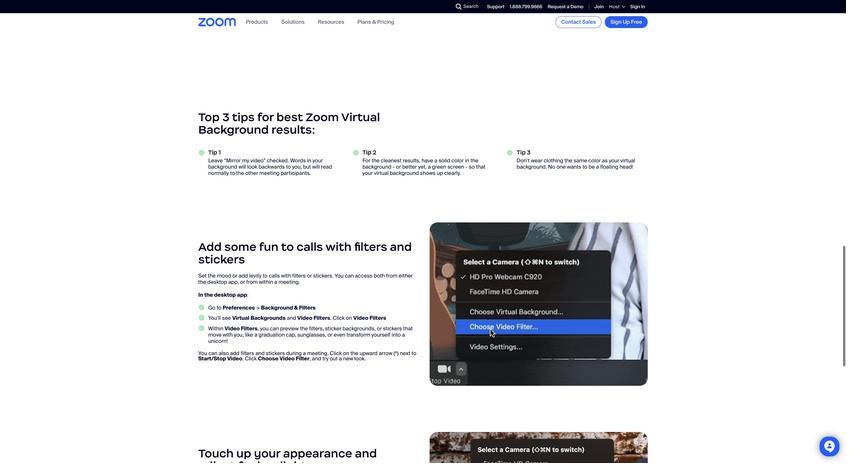 Task type: describe. For each thing, give the bounding box(es) containing it.
>
[[256, 303, 260, 310]]

clearly.
[[444, 169, 461, 176]]

as
[[602, 156, 608, 163]]

the right screen
[[470, 156, 478, 163]]

to inside "tip 3 don't wear clothing the same color as your virtual background. no one wants to be a floating head!"
[[582, 162, 587, 169]]

out
[[330, 354, 338, 361]]

host button
[[609, 4, 625, 10]]

click up sticker
[[333, 314, 345, 321]]

click down the 'like'
[[245, 354, 257, 361]]

during for stickers
[[286, 349, 302, 356]]

the left mood
[[198, 278, 206, 284]]

or right app,
[[240, 278, 245, 284]]

results,
[[403, 156, 420, 163]]

to
[[217, 1, 224, 10]]

you can also add filters and stickers during a meeting. click on the upward arrow (^) next to start/stop video . click choose video filter , and try out a new look.
[[198, 349, 416, 361]]

one
[[556, 162, 566, 169]]

backgrounds!
[[458, 9, 499, 17]]

resources
[[318, 19, 344, 26]]

solutions
[[281, 19, 305, 26]]

click right try
[[330, 349, 342, 356]]

the inside you can also add filters and stickers during a meeting. click on the upward arrow (^) next to start/stop video . click choose video filter , and try out a new look.
[[350, 349, 358, 356]]

tips
[[232, 109, 255, 123]]

adjust
[[198, 458, 235, 464]]

next for to add or change your virtual background during a meeting, click on the upward arrow (^) next to
[[484, 1, 497, 10]]

virtual inside 'choose virtual background'
[[608, 1, 629, 10]]

results:
[[272, 121, 315, 136]]

1 horizontal spatial from
[[386, 271, 397, 278]]

can inside , you can preview the filters, sticker backgrounds, or stickers that move with you, like a graduation cap, sunglasses, or even transform yourself into a unicorn!
[[270, 324, 279, 331]]

1 horizontal spatial &
[[372, 19, 376, 26]]

filters inside set the mood or add levity to calls with filters or stickers. you can access both from either the desktop app, or from within a meeting.
[[292, 271, 306, 278]]

meeting
[[259, 169, 279, 176]]

3 for tips
[[222, 109, 229, 123]]

0 vertical spatial in
[[641, 4, 645, 10]]

you, inside , you can preview the filters, sticker backgrounds, or stickers that move with you, like a graduation cap, sunglasses, or even transform yourself into a unicorn!
[[234, 330, 244, 337]]

either
[[399, 271, 413, 278]]

best
[[276, 109, 303, 123]]

can inside you can also add filters and stickers during a meeting. click on the upward arrow (^) next to start/stop video . click choose video filter , and try out a new look.
[[208, 349, 217, 356]]

1 vertical spatial in
[[198, 290, 203, 297]]

the inside "tip 3 don't wear clothing the same color as your virtual background. no one wants to be a floating head!"
[[564, 156, 572, 163]]

a right yet,
[[428, 162, 431, 169]]

mood
[[217, 271, 231, 278]]

and inside 'add some fun to calls with filters and stickers'
[[390, 239, 412, 253]]

(^) for you can also add filters and stickers during a meeting. click on the upward arrow (^) next to
[[394, 349, 399, 356]]

have
[[422, 156, 433, 163]]

1 vertical spatial on
[[346, 314, 352, 321]]

backgrounds
[[251, 314, 286, 321]]

(^) for to add or change your virtual background during a meeting, click on the upward arrow (^) next to
[[476, 1, 482, 10]]

choose inside 'choose virtual background'
[[581, 1, 606, 10]]

fun
[[259, 239, 278, 253]]

request a demo
[[548, 4, 584, 10]]

sign in
[[630, 4, 645, 10]]

1
[[218, 148, 221, 155]]

any
[[423, 9, 434, 17]]

video down unicorn!
[[227, 354, 242, 361]]

a left meeting,
[[364, 1, 368, 10]]

choose virtual background
[[347, 1, 629, 17]]

your inside "tip 3 don't wear clothing the same color as your virtual background. no one wants to be a floating head!"
[[609, 156, 619, 163]]

wants
[[567, 162, 581, 169]]

click up contact at the top right of the page
[[565, 1, 579, 10]]

can inside set the mood or add levity to calls with filters or stickers. you can access both from either the desktop app, or from within a meeting.
[[345, 271, 354, 278]]

filters left 'you'
[[241, 324, 258, 331]]

add
[[198, 239, 222, 253]]

products button
[[246, 19, 268, 26]]

your inside tip 2 for the cleanest results, have a solid color in the background - or better yet, a green screen - so that your virtual background shows up clearly.
[[362, 169, 373, 176]]

to inside you can also add filters and stickers during a meeting. click on the upward arrow (^) next to start/stop video . click choose video filter , and try out a new look.
[[412, 349, 416, 356]]

for inside touch up your appearance and adjust for low light
[[238, 458, 254, 464]]

for inside top 3 tips for best zoom virtual background results:
[[257, 109, 274, 123]]

background inside 'choose virtual background'
[[347, 9, 387, 17]]

color inside tip 2 for the cleanest results, have a solid color in the background - or better yet, a green screen - so that your virtual background shows up clearly.
[[451, 156, 464, 163]]

read
[[321, 162, 332, 169]]

top
[[198, 109, 220, 123]]

into
[[392, 330, 401, 337]]

yet,
[[418, 162, 427, 169]]

select
[[403, 9, 422, 17]]

don't
[[517, 156, 530, 163]]

solid
[[439, 156, 450, 163]]

floating
[[600, 162, 618, 169]]

head!
[[620, 162, 633, 169]]

the inside tip 1 leave "mirror my video" checked. words in your background will look backwards to you, but will read normally to the other meeting participants.
[[236, 169, 244, 176]]

a down , you can preview the filters, sticker backgrounds, or stickers that move with you, like a graduation cap, sunglasses, or even transform yourself into a unicorn! at the left bottom
[[303, 349, 306, 356]]

stickers.
[[313, 271, 333, 278]]

new
[[343, 354, 353, 361]]

preferences
[[223, 303, 255, 310]]

to inside set the mood or add levity to calls with filters or stickers. you can access both from either the desktop app, or from within a meeting.
[[263, 271, 267, 278]]

appearance
[[283, 446, 352, 460]]

1 vertical spatial desktop
[[214, 290, 236, 297]]

2 vertical spatial background
[[261, 303, 293, 310]]

. for , and select any of your backgrounds!
[[561, 1, 563, 10]]

, for you
[[258, 324, 259, 331]]

video"
[[250, 156, 266, 163]]

yourself
[[371, 330, 390, 337]]

solutions button
[[281, 19, 305, 26]]

unicorn!
[[208, 337, 228, 344]]

green
[[432, 162, 446, 169]]

app
[[237, 290, 247, 297]]

preview
[[280, 324, 299, 331]]

contact
[[561, 19, 581, 25]]

and inside touch up your appearance and adjust for low light
[[355, 446, 377, 460]]

backwards
[[259, 162, 285, 169]]

tip 2 for the cleanest results, have a solid color in the background - or better yet, a green screen - so that your virtual background shows up clearly.
[[362, 148, 485, 176]]

1 - from the left
[[393, 162, 395, 169]]

background down 2
[[362, 162, 391, 169]]

backgrounds,
[[343, 324, 376, 331]]

look
[[247, 162, 257, 169]]

1.888.799.9666
[[510, 4, 542, 10]]

background up the resources
[[305, 1, 342, 10]]

cleanest
[[381, 156, 402, 163]]

background.
[[517, 162, 547, 169]]

virtual inside "tip 3 don't wear clothing the same color as your virtual background. no one wants to be a floating head!"
[[621, 156, 635, 163]]

you inside set the mood or add levity to calls with filters or stickers. you can access both from either the desktop app, or from within a meeting.
[[335, 271, 344, 278]]

0 vertical spatial add
[[225, 1, 237, 10]]

sales
[[582, 19, 596, 25]]

in inside tip 1 leave "mirror my video" checked. words in your background will look backwards to you, but will read normally to the other meeting participants.
[[307, 156, 311, 163]]

background inside top 3 tips for best zoom virtual background results:
[[198, 121, 269, 136]]

0 horizontal spatial &
[[294, 303, 298, 310]]

add some fun to calls with filters and stickers
[[198, 239, 412, 266]]

you inside you can also add filters and stickers during a meeting. click on the upward arrow (^) next to start/stop video . click choose video filter , and try out a new look.
[[198, 349, 207, 356]]

a right "into"
[[402, 330, 405, 337]]

or right mood
[[232, 271, 237, 278]]

upward for click
[[434, 1, 456, 10]]

search
[[463, 3, 478, 9]]

support
[[487, 4, 504, 10]]

checked.
[[267, 156, 289, 163]]

shows
[[420, 169, 436, 176]]

:
[[247, 290, 248, 297]]

gif image
[[430, 222, 648, 385]]

see
[[222, 314, 231, 321]]

tip for tip 2
[[362, 148, 371, 155]]

for
[[362, 156, 370, 163]]

filters up filters,
[[314, 314, 330, 321]]

or inside tip 2 for the cleanest results, have a solid color in the background - or better yet, a green screen - so that your virtual background shows up clearly.
[[396, 162, 401, 169]]

wear
[[531, 156, 542, 163]]

with inside set the mood or add levity to calls with filters or stickers. you can access both from either the desktop app, or from within a meeting.
[[281, 271, 291, 278]]

filters up yourself
[[370, 314, 386, 321]]

demo
[[570, 4, 584, 10]]

during for background
[[343, 1, 363, 10]]

filters up the you'll see virtual backgrounds and video filters . click on video filters
[[299, 303, 316, 310]]

0 vertical spatial virtual
[[285, 1, 304, 10]]

to inside 'add some fun to calls with filters and stickers'
[[281, 239, 294, 253]]

the right set
[[208, 271, 216, 278]]

other
[[245, 169, 258, 176]]

, inside you can also add filters and stickers during a meeting. click on the upward arrow (^) next to start/stop video . click choose video filter , and try out a new look.
[[309, 354, 311, 361]]

1 will from the left
[[238, 162, 246, 169]]

, you can preview the filters, sticker backgrounds, or stickers that move with you, like a graduation cap, sunglasses, or even transform yourself into a unicorn!
[[208, 324, 413, 344]]

with inside , you can preview the filters, sticker backgrounds, or stickers that move with you, like a graduation cap, sunglasses, or even transform yourself into a unicorn!
[[223, 330, 233, 337]]

or left "into"
[[377, 324, 382, 331]]

start/stop for you can also add filters and stickers during a meeting. click on the upward arrow (^) next to
[[198, 354, 226, 361]]

the down 2
[[372, 156, 379, 163]]

calls inside set the mood or add levity to calls with filters or stickers. you can access both from either the desktop app, or from within a meeting.
[[269, 271, 280, 278]]



Task type: vqa. For each thing, say whether or not it's contained in the screenshot.
the time
no



Task type: locate. For each thing, give the bounding box(es) containing it.
next down "into"
[[400, 349, 410, 356]]

plans
[[357, 19, 371, 26]]

0 vertical spatial stickers
[[198, 251, 245, 266]]

3 up don't
[[527, 148, 531, 155]]

upward inside you can also add filters and stickers during a meeting. click on the upward arrow (^) next to start/stop video . click choose video filter , and try out a new look.
[[360, 349, 378, 356]]

0 horizontal spatial you,
[[234, 330, 244, 337]]

go
[[208, 303, 215, 310]]

free
[[631, 19, 642, 25]]

video up backgrounds,
[[353, 314, 368, 321]]

up left low
[[236, 446, 251, 460]]

& right plans
[[372, 19, 376, 26]]

1 vertical spatial upward
[[360, 349, 378, 356]]

sign for sign in
[[630, 4, 640, 10]]

0 horizontal spatial with
[[223, 330, 233, 337]]

0 vertical spatial .
[[561, 1, 563, 10]]

3 for don't
[[527, 148, 531, 155]]

0 horizontal spatial .
[[242, 354, 244, 361]]

2 tip from the left
[[362, 148, 371, 155]]

1 horizontal spatial virtual
[[341, 109, 380, 123]]

during up plans
[[343, 1, 363, 10]]

in up free in the right top of the page
[[641, 4, 645, 10]]

0 vertical spatial during
[[343, 1, 363, 10]]

a right the 'like'
[[254, 330, 257, 337]]

color
[[451, 156, 464, 163], [588, 156, 601, 163]]

next
[[484, 1, 497, 10], [400, 349, 410, 356]]

you
[[335, 271, 344, 278], [198, 349, 207, 356]]

0 horizontal spatial -
[[393, 162, 395, 169]]

stickers
[[198, 251, 245, 266], [383, 324, 402, 331], [266, 349, 285, 356]]

1 horizontal spatial for
[[257, 109, 274, 123]]

tip 3 don't wear clothing the same color as your virtual background. no one wants to be a floating head!
[[517, 148, 635, 169]]

2 horizontal spatial filters
[[354, 239, 387, 253]]

your
[[271, 1, 284, 10], [443, 9, 456, 17], [313, 156, 323, 163], [609, 156, 619, 163], [362, 169, 373, 176], [254, 446, 280, 460]]

tip for tip 3
[[517, 148, 526, 155]]

0 horizontal spatial 3
[[222, 109, 229, 123]]

1 horizontal spatial 3
[[527, 148, 531, 155]]

desktop down app,
[[214, 290, 236, 297]]

your inside touch up your appearance and adjust for low light
[[254, 446, 280, 460]]

2 horizontal spatial can
[[345, 271, 354, 278]]

next inside you can also add filters and stickers during a meeting. click on the upward arrow (^) next to start/stop video . click choose video filter , and try out a new look.
[[400, 349, 410, 356]]

sign up free in the right top of the page
[[630, 4, 640, 10]]

upward for click
[[360, 349, 378, 356]]

. for , and try out a new look.
[[242, 354, 244, 361]]

choose
[[581, 1, 606, 10], [258, 354, 278, 361]]

2 vertical spatial virtual
[[232, 314, 249, 321]]

on for click
[[343, 349, 349, 356]]

(^) left support link
[[476, 1, 482, 10]]

up right the shows on the top of the page
[[437, 169, 443, 176]]

1 horizontal spatial color
[[588, 156, 601, 163]]

, inside , you can preview the filters, sticker backgrounds, or stickers that move with you, like a graduation cap, sunglasses, or even transform yourself into a unicorn!
[[258, 324, 259, 331]]

stickers inside you can also add filters and stickers during a meeting. click on the upward arrow (^) next to start/stop video . click choose video filter , and try out a new look.
[[266, 349, 285, 356]]

1 horizontal spatial meeting.
[[307, 349, 329, 356]]

0 horizontal spatial sign
[[610, 19, 622, 25]]

, left try
[[309, 354, 311, 361]]

a right be
[[596, 162, 599, 169]]

color left the "as"
[[588, 156, 601, 163]]

same
[[574, 156, 587, 163]]

the down transform
[[350, 349, 358, 356]]

1 horizontal spatial calls
[[297, 239, 323, 253]]

& up the you'll see virtual backgrounds and video filters . click on video filters
[[294, 303, 298, 310]]

1 horizontal spatial choose
[[581, 1, 606, 10]]

0 vertical spatial (^)
[[476, 1, 482, 10]]

background inside tip 1 leave "mirror my video" checked. words in your background will look backwards to you, but will read normally to the other meeting participants.
[[208, 162, 237, 169]]

stickers inside 'add some fun to calls with filters and stickers'
[[198, 251, 245, 266]]

sign in link
[[630, 4, 645, 10]]

"mirror
[[224, 156, 241, 163]]

0 vertical spatial you,
[[292, 162, 302, 169]]

1 horizontal spatial in
[[465, 156, 469, 163]]

(^) inside you can also add filters and stickers during a meeting. click on the upward arrow (^) next to start/stop video . click choose video filter , and try out a new look.
[[394, 349, 399, 356]]

,
[[387, 9, 389, 17], [258, 324, 259, 331], [309, 354, 311, 361]]

0 horizontal spatial meeting.
[[278, 278, 300, 284]]

sign inside sign up free link
[[610, 19, 622, 25]]

video up filters,
[[297, 314, 312, 321]]

change
[[246, 1, 269, 10]]

pricing
[[377, 19, 394, 26]]

virtual inside top 3 tips for best zoom virtual background results:
[[341, 109, 380, 123]]

sign up free
[[610, 19, 642, 25]]

sign up free link
[[605, 16, 648, 28]]

0 horizontal spatial in
[[307, 156, 311, 163]]

1 vertical spatial calls
[[269, 271, 280, 278]]

2
[[373, 148, 376, 155]]

0 horizontal spatial virtual
[[232, 314, 249, 321]]

0 horizontal spatial virtual
[[285, 1, 304, 10]]

the left other
[[236, 169, 244, 176]]

a right out
[[339, 354, 342, 361]]

1 color from the left
[[451, 156, 464, 163]]

with up stickers.
[[325, 239, 352, 253]]

0 vertical spatial next
[[484, 1, 497, 10]]

you right stickers.
[[335, 271, 344, 278]]

1 tip from the left
[[208, 148, 217, 155]]

app,
[[228, 278, 239, 284]]

graduation
[[259, 330, 285, 337]]

0 horizontal spatial up
[[236, 446, 251, 460]]

even
[[334, 330, 345, 337]]

that right so
[[476, 162, 485, 169]]

start/stop
[[506, 1, 541, 10], [198, 354, 226, 361]]

sunglasses,
[[297, 330, 326, 337]]

0 vertical spatial ,
[[387, 9, 389, 17]]

1 vertical spatial add
[[239, 271, 248, 278]]

2 vertical spatial filters
[[241, 349, 254, 356]]

, up 'pricing' in the top of the page
[[387, 9, 389, 17]]

that inside , you can preview the filters, sticker backgrounds, or stickers that move with you, like a graduation cap, sunglasses, or even transform yourself into a unicorn!
[[403, 324, 413, 331]]

0 horizontal spatial calls
[[269, 271, 280, 278]]

search image
[[456, 4, 462, 10], [456, 4, 462, 10]]

filters inside you can also add filters and stickers during a meeting. click on the upward arrow (^) next to start/stop video . click choose video filter , and try out a new look.
[[241, 349, 254, 356]]

filters
[[299, 303, 316, 310], [314, 314, 330, 321], [370, 314, 386, 321], [241, 324, 258, 331]]

calls up stickers.
[[297, 239, 323, 253]]

your inside tip 1 leave "mirror my video" checked. words in your background will look backwards to you, but will read normally to the other meeting participants.
[[313, 156, 323, 163]]

look.
[[354, 354, 366, 361]]

(^) down "into"
[[394, 349, 399, 356]]

1 horizontal spatial during
[[343, 1, 363, 10]]

tip inside tip 1 leave "mirror my video" checked. words in your background will look backwards to you, but will read normally to the other meeting participants.
[[208, 148, 217, 155]]

tip inside "tip 3 don't wear clothing the same color as your virtual background. no one wants to be a floating head!"
[[517, 148, 526, 155]]

for right 'tips'
[[257, 109, 274, 123]]

0 horizontal spatial choose
[[258, 354, 278, 361]]

virtual down the cleanest
[[374, 169, 389, 176]]

2 horizontal spatial tip
[[517, 148, 526, 155]]

up
[[623, 19, 630, 25]]

plans & pricing link
[[357, 19, 394, 26]]

- left better
[[393, 162, 395, 169]]

for
[[257, 109, 274, 123], [238, 458, 254, 464]]

1 vertical spatial .
[[330, 314, 331, 321]]

a left solid
[[434, 156, 437, 163]]

next right the search
[[484, 1, 497, 10]]

add left levity
[[239, 271, 248, 278]]

from
[[386, 271, 397, 278], [246, 278, 258, 284]]

request
[[548, 4, 566, 10]]

0 horizontal spatial stickers
[[198, 251, 245, 266]]

screen
[[447, 162, 464, 169]]

meeting,
[[369, 1, 396, 10]]

1 horizontal spatial sign
[[630, 4, 640, 10]]

in right words
[[307, 156, 311, 163]]

2 horizontal spatial virtual
[[608, 1, 629, 10]]

meeting. inside set the mood or add levity to calls with filters or stickers. you can access both from either the desktop app, or from within a meeting.
[[278, 278, 300, 284]]

the
[[422, 1, 432, 10], [372, 156, 379, 163], [470, 156, 478, 163], [564, 156, 572, 163], [236, 169, 244, 176], [208, 271, 216, 278], [198, 278, 206, 284], [204, 290, 213, 297], [300, 324, 308, 331], [350, 349, 358, 356]]

or left stickers.
[[307, 271, 312, 278]]

meeting. inside you can also add filters and stickers during a meeting. click on the upward arrow (^) next to start/stop video . click choose video filter , and try out a new look.
[[307, 349, 329, 356]]

a inside set the mood or add levity to calls with filters or stickers. you can access both from either the desktop app, or from within a meeting.
[[274, 278, 277, 284]]

add right the to
[[225, 1, 237, 10]]

or left better
[[396, 162, 401, 169]]

- left so
[[465, 162, 468, 169]]

set
[[198, 271, 207, 278]]

access
[[355, 271, 372, 278]]

0 horizontal spatial from
[[246, 278, 258, 284]]

both
[[374, 271, 385, 278]]

background up backgrounds
[[261, 303, 293, 310]]

1 horizontal spatial you
[[335, 271, 344, 278]]

arrow inside you can also add filters and stickers during a meeting. click on the upward arrow (^) next to start/stop video . click choose video filter , and try out a new look.
[[379, 349, 392, 356]]

up inside touch up your appearance and adjust for low light
[[236, 446, 251, 460]]

that inside tip 2 for the cleanest results, have a solid color in the background - or better yet, a green screen - so that your virtual background shows up clearly.
[[476, 162, 485, 169]]

a left the demo
[[567, 4, 569, 10]]

1 vertical spatial during
[[286, 349, 302, 356]]

add right also
[[230, 349, 239, 356]]

1 horizontal spatial ,
[[309, 354, 311, 361]]

zoom
[[306, 109, 339, 123]]

3 inside "tip 3 don't wear clothing the same color as your virtual background. no one wants to be a floating head!"
[[527, 148, 531, 155]]

2 vertical spatial .
[[242, 354, 244, 361]]

0 horizontal spatial upward
[[360, 349, 378, 356]]

in right screen
[[465, 156, 469, 163]]

you, left the 'like'
[[234, 330, 244, 337]]

with right move
[[223, 330, 233, 337]]

0 vertical spatial filters
[[354, 239, 387, 253]]

arrow down yourself
[[379, 349, 392, 356]]

2 vertical spatial add
[[230, 349, 239, 356]]

3 right top
[[222, 109, 229, 123]]

1 vertical spatial virtual
[[341, 109, 380, 123]]

filters down the 'like'
[[241, 349, 254, 356]]

stickers inside , you can preview the filters, sticker backgrounds, or stickers that move with you, like a graduation cap, sunglasses, or even transform yourself into a unicorn!
[[383, 324, 402, 331]]

1 in from the left
[[307, 156, 311, 163]]

1 vertical spatial for
[[238, 458, 254, 464]]

1 horizontal spatial will
[[312, 162, 320, 169]]

2 will from the left
[[312, 162, 320, 169]]

virtual
[[285, 1, 304, 10], [621, 156, 635, 163], [374, 169, 389, 176]]

0 horizontal spatial color
[[451, 156, 464, 163]]

1 horizontal spatial with
[[281, 271, 291, 278]]

background up 1
[[198, 121, 269, 136]]

background
[[305, 1, 342, 10], [208, 162, 237, 169], [362, 162, 391, 169], [390, 169, 419, 176]]

background down 1
[[208, 162, 237, 169]]

zoom logo image
[[198, 18, 236, 26]]

with inside 'add some fun to calls with filters and stickers'
[[325, 239, 352, 253]]

. left the demo
[[561, 1, 563, 10]]

. up sticker
[[330, 314, 331, 321]]

0 horizontal spatial that
[[403, 324, 413, 331]]

calls right levity
[[269, 271, 280, 278]]

2 vertical spatial can
[[208, 349, 217, 356]]

clothing
[[544, 156, 563, 163]]

. inside you can also add filters and stickers during a meeting. click on the upward arrow (^) next to start/stop video . click choose video filter , and try out a new look.
[[242, 354, 244, 361]]

1 vertical spatial stickers
[[383, 324, 402, 331]]

add inside you can also add filters and stickers during a meeting. click on the upward arrow (^) next to start/stop video . click choose video filter , and try out a new look.
[[230, 349, 239, 356]]

on for click
[[413, 1, 421, 10]]

you, inside tip 1 leave "mirror my video" checked. words in your background will look backwards to you, but will read normally to the other meeting participants.
[[292, 162, 302, 169]]

arrow right of
[[458, 1, 475, 10]]

during
[[343, 1, 363, 10], [286, 349, 302, 356]]

products
[[246, 19, 268, 26]]

meeting. right within on the bottom left of page
[[278, 278, 300, 284]]

3 inside top 3 tips for best zoom virtual background results:
[[222, 109, 229, 123]]

0 vertical spatial can
[[345, 271, 354, 278]]

low
[[257, 458, 277, 464]]

some
[[224, 239, 256, 253]]

, left 'you'
[[258, 324, 259, 331]]

1 horizontal spatial filters
[[292, 271, 306, 278]]

1 vertical spatial background
[[198, 121, 269, 136]]

background down results,
[[390, 169, 419, 176]]

1 vertical spatial can
[[270, 324, 279, 331]]

1 vertical spatial you,
[[234, 330, 244, 337]]

the left same
[[564, 156, 572, 163]]

calls inside 'add some fun to calls with filters and stickers'
[[297, 239, 323, 253]]

video
[[542, 1, 561, 10], [297, 314, 312, 321], [353, 314, 368, 321], [225, 324, 240, 331], [227, 354, 242, 361], [280, 354, 295, 361]]

or left even at the bottom
[[327, 330, 332, 337]]

start/stop inside you can also add filters and stickers during a meeting. click on the upward arrow (^) next to start/stop video . click choose video filter , and try out a new look.
[[198, 354, 226, 361]]

0 vertical spatial with
[[325, 239, 352, 253]]

start/stop down unicorn!
[[198, 354, 226, 361]]

color inside "tip 3 don't wear clothing the same color as your virtual background. no one wants to be a floating head!"
[[588, 156, 601, 163]]

0 vertical spatial up
[[437, 169, 443, 176]]

the inside , you can preview the filters, sticker backgrounds, or stickers that move with you, like a graduation cap, sunglasses, or even transform yourself into a unicorn!
[[300, 324, 308, 331]]

0 vertical spatial start/stop
[[506, 1, 541, 10]]

contact sales link
[[556, 16, 602, 28]]

2 horizontal spatial virtual
[[621, 156, 635, 163]]

2 vertical spatial on
[[343, 349, 349, 356]]

0 horizontal spatial next
[[400, 349, 410, 356]]

in inside tip 2 for the cleanest results, have a solid color in the background - or better yet, a green screen - so that your virtual background shows up clearly.
[[465, 156, 469, 163]]

choose up sales
[[581, 1, 606, 10]]

start/stop for to add or change your virtual background during a meeting, click on the upward arrow (^) next to
[[506, 1, 541, 10]]

choose inside you can also add filters and stickers during a meeting. click on the upward arrow (^) next to start/stop video . click choose video filter , and try out a new look.
[[258, 354, 278, 361]]

words
[[290, 156, 306, 163]]

2 vertical spatial ,
[[309, 354, 311, 361]]

that right "into"
[[403, 324, 413, 331]]

sign left up
[[610, 19, 622, 25]]

0 vertical spatial sign
[[630, 4, 640, 10]]

a right within on the bottom left of page
[[274, 278, 277, 284]]

plans & pricing
[[357, 19, 394, 26]]

desktop inside set the mood or add levity to calls with filters or stickers. you can access both from either the desktop app, or from within a meeting.
[[207, 278, 227, 284]]

0 vertical spatial 3
[[222, 109, 229, 123]]

for left low
[[238, 458, 254, 464]]

you'll
[[208, 314, 221, 321]]

video down see
[[225, 324, 240, 331]]

meeting. left out
[[307, 349, 329, 356]]

also
[[219, 349, 229, 356]]

levity
[[249, 271, 261, 278]]

1 horizontal spatial you,
[[292, 162, 302, 169]]

None search field
[[432, 1, 457, 12]]

1 vertical spatial virtual
[[621, 156, 635, 163]]

1 horizontal spatial that
[[476, 162, 485, 169]]

filters up access
[[354, 239, 387, 253]]

1 horizontal spatial .
[[330, 314, 331, 321]]

next for you can also add filters and stickers during a meeting. click on the upward arrow (^) next to
[[400, 349, 410, 356]]

start/stop right support link
[[506, 1, 541, 10]]

0 horizontal spatial you
[[198, 349, 207, 356]]

1 horizontal spatial arrow
[[458, 1, 475, 10]]

resources button
[[318, 19, 344, 26]]

, for and
[[387, 9, 389, 17]]

the left of
[[422, 1, 432, 10]]

sticker
[[325, 324, 341, 331]]

. right also
[[242, 354, 244, 361]]

set the mood or add levity to calls with filters or stickers. you can access both from either the desktop app, or from within a meeting.
[[198, 271, 413, 284]]

a inside "tip 3 don't wear clothing the same color as your virtual background. no one wants to be a floating head!"
[[596, 162, 599, 169]]

you, left the but
[[292, 162, 302, 169]]

0 horizontal spatial (^)
[[394, 349, 399, 356]]

0 horizontal spatial tip
[[208, 148, 217, 155]]

join
[[594, 4, 604, 10]]

or left change
[[239, 1, 245, 10]]

of
[[436, 9, 442, 17]]

tip inside tip 2 for the cleanest results, have a solid color in the background - or better yet, a green screen - so that your virtual background shows up clearly.
[[362, 148, 371, 155]]

0 vertical spatial you
[[335, 271, 344, 278]]

tip left 2
[[362, 148, 371, 155]]

1 vertical spatial (^)
[[394, 349, 399, 356]]

2 - from the left
[[465, 162, 468, 169]]

virtual inside tip 2 for the cleanest results, have a solid color in the background - or better yet, a green screen - so that your virtual background shows up clearly.
[[374, 169, 389, 176]]

normally
[[208, 169, 229, 176]]

no
[[548, 162, 555, 169]]

up inside tip 2 for the cleanest results, have a solid color in the background - or better yet, a green screen - so that your virtual background shows up clearly.
[[437, 169, 443, 176]]

will left look
[[238, 162, 246, 169]]

2 color from the left
[[588, 156, 601, 163]]

0 horizontal spatial in
[[198, 290, 203, 297]]

1 vertical spatial &
[[294, 303, 298, 310]]

arrow for , and select any of your backgrounds!
[[458, 1, 475, 10]]

video left filter
[[280, 354, 295, 361]]

my
[[242, 156, 249, 163]]

like
[[245, 330, 253, 337]]

1 horizontal spatial tip
[[362, 148, 371, 155]]

host
[[609, 4, 620, 10]]

2 vertical spatial virtual
[[374, 169, 389, 176]]

arrow for , and try out a new look.
[[379, 349, 392, 356]]

&
[[372, 19, 376, 26], [294, 303, 298, 310]]

touch up your appearance and adjust for low light
[[198, 446, 377, 464]]

(^)
[[476, 1, 482, 10], [394, 349, 399, 356]]

tip left 1
[[208, 148, 217, 155]]

you'll see virtual backgrounds and video filters . click on video filters
[[208, 314, 386, 321]]

2 in from the left
[[465, 156, 469, 163]]

1 vertical spatial up
[[236, 446, 251, 460]]

1 vertical spatial sign
[[610, 19, 622, 25]]

the up go on the left bottom of page
[[204, 290, 213, 297]]

3 tip from the left
[[517, 148, 526, 155]]

0 vertical spatial choose
[[581, 1, 606, 10]]

the down the you'll see virtual backgrounds and video filters . click on video filters
[[300, 324, 308, 331]]

be
[[588, 162, 595, 169]]

click
[[565, 1, 579, 10], [333, 314, 345, 321], [330, 349, 342, 356], [245, 354, 257, 361]]

tip for tip 1
[[208, 148, 217, 155]]

virtual right floating
[[621, 156, 635, 163]]

transform
[[347, 330, 370, 337]]

sign for sign up free
[[610, 19, 622, 25]]

add inside set the mood or add levity to calls with filters or stickers. you can access both from either the desktop app, or from within a meeting.
[[239, 271, 248, 278]]

from right both
[[386, 271, 397, 278]]

participants.
[[281, 169, 311, 176]]

you left also
[[198, 349, 207, 356]]

color right solid
[[451, 156, 464, 163]]

filters,
[[309, 324, 324, 331]]

1 horizontal spatial up
[[437, 169, 443, 176]]

during inside you can also add filters and stickers during a meeting. click on the upward arrow (^) next to start/stop video . click choose video filter , and try out a new look.
[[286, 349, 302, 356]]

can left also
[[208, 349, 217, 356]]

calls
[[297, 239, 323, 253], [269, 271, 280, 278]]

1 vertical spatial 3
[[527, 148, 531, 155]]

1 vertical spatial ,
[[258, 324, 259, 331]]

video left the demo
[[542, 1, 561, 10]]

-
[[393, 162, 395, 169], [465, 162, 468, 169]]

on inside you can also add filters and stickers during a meeting. click on the upward arrow (^) next to start/stop video . click choose video filter , and try out a new look.
[[343, 349, 349, 356]]

tip up don't
[[517, 148, 526, 155]]

1 vertical spatial start/stop
[[198, 354, 226, 361]]

filters inside 'add some fun to calls with filters and stickers'
[[354, 239, 387, 253]]

from up ':'
[[246, 278, 258, 284]]

2 horizontal spatial with
[[325, 239, 352, 253]]

0 vertical spatial desktop
[[207, 278, 227, 284]]

will
[[238, 162, 246, 169], [312, 162, 320, 169]]



